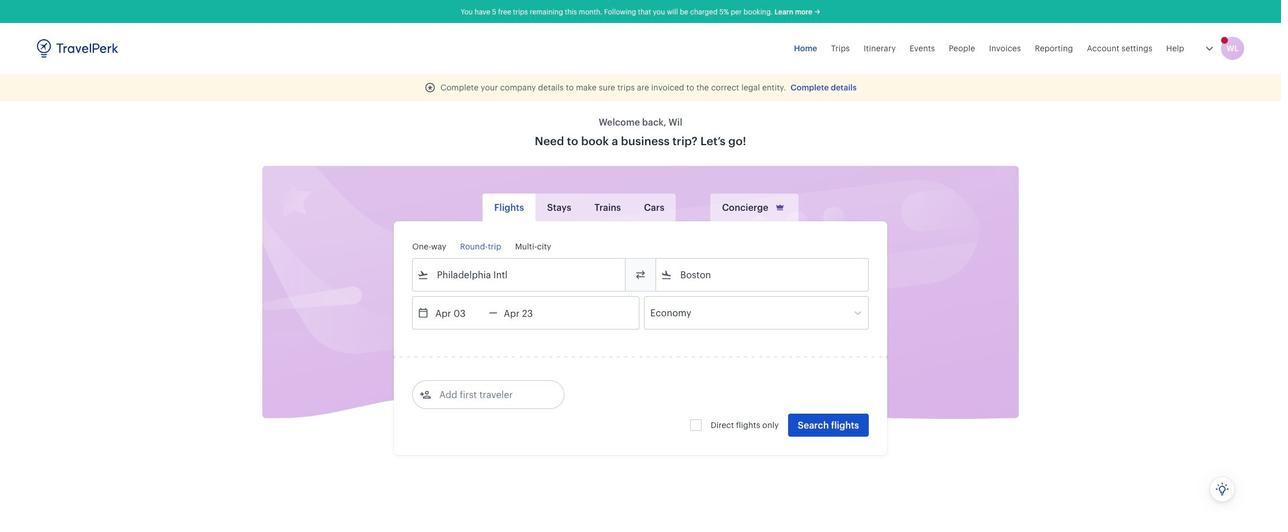 Task type: vqa. For each thing, say whether or not it's contained in the screenshot.
Alaska Airlines image
no



Task type: describe. For each thing, give the bounding box(es) containing it.
Add first traveler search field
[[432, 386, 552, 404]]

To search field
[[673, 266, 854, 284]]

From search field
[[429, 266, 610, 284]]



Task type: locate. For each thing, give the bounding box(es) containing it.
Depart text field
[[429, 297, 489, 329]]

Return text field
[[498, 297, 558, 329]]



